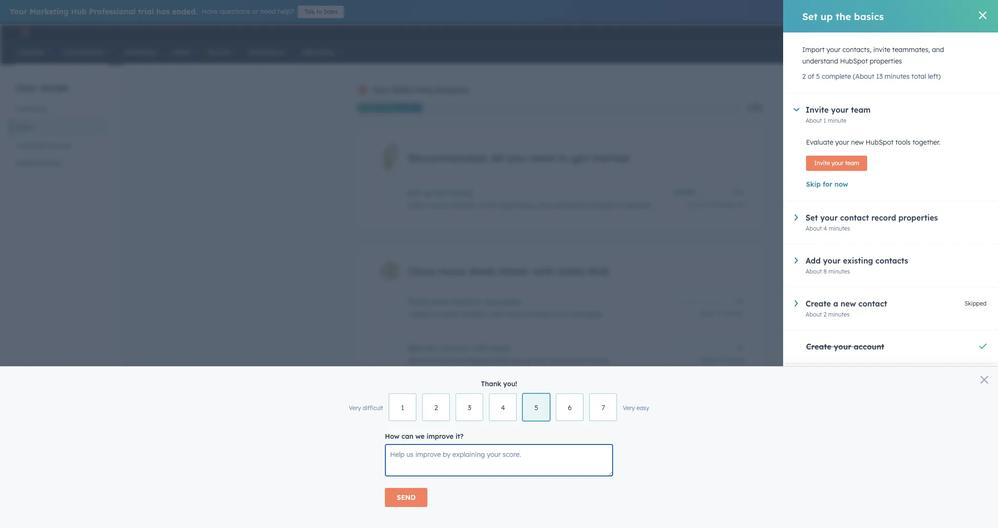 Task type: vqa. For each thing, say whether or not it's contained in the screenshot.
the bottommost Build
no



Task type: locate. For each thing, give the bounding box(es) containing it.
1 vertical spatial to
[[558, 152, 569, 165]]

understand
[[803, 57, 839, 65], [552, 201, 588, 210]]

0 horizontal spatial 5
[[535, 404, 539, 413]]

1 vertical spatial set
[[408, 188, 421, 198]]

set for set up the basics
[[803, 10, 818, 22]]

1 vertical spatial basics
[[450, 188, 474, 198]]

deals inside track your deals in one place create a custom pipeline, and never lose track of a sale again
[[452, 297, 472, 307]]

contact down now
[[841, 213, 870, 223]]

together.
[[913, 138, 941, 147]]

meetings,
[[492, 357, 523, 365]]

guide
[[40, 81, 68, 93]]

easy
[[637, 405, 650, 412]]

minutes down about 4 minutes
[[723, 357, 745, 364]]

0 vertical spatial marketing
[[30, 7, 69, 16]]

1 vertical spatial with
[[472, 344, 488, 353]]

0 horizontal spatial 4
[[501, 404, 506, 413]]

2 horizontal spatial 2
[[824, 311, 827, 318]]

learn
[[377, 467, 407, 480]]

1 0% from the top
[[736, 298, 745, 305]]

understand up the complete
[[803, 57, 839, 65]]

invite your team link
[[807, 156, 868, 171]]

all
[[491, 152, 504, 165]]

0 vertical spatial to
[[317, 8, 322, 15]]

up down recommended:
[[423, 188, 433, 198]]

0%
[[736, 298, 745, 305], [736, 344, 745, 351]]

0% for track your deals in one place
[[736, 298, 745, 305]]

0 vertical spatial 2
[[803, 72, 807, 81]]

of inside track your deals in one place create a custom pipeline, and never lose track of a sale again
[[556, 310, 562, 319]]

1 horizontal spatial very
[[623, 405, 636, 412]]

create for create a new contact about 2 minutes
[[806, 299, 832, 309]]

a left 6
[[554, 403, 558, 412]]

1 horizontal spatial 1
[[824, 117, 827, 124]]

a inside 'close deals and analyze performance forecast performance and hit your goals with a reports dashboard'
[[554, 403, 558, 412]]

1 horizontal spatial 7
[[719, 357, 722, 364]]

set up the basics
[[803, 10, 885, 22]]

invite right caret icon
[[806, 105, 830, 115]]

2 up create your account
[[824, 311, 827, 318]]

the up calling icon dropdown button
[[837, 10, 852, 22]]

user guide views element
[[10, 65, 107, 173]]

learn more about sales tools
[[377, 467, 527, 480]]

more
[[439, 265, 466, 278], [410, 467, 436, 480]]

close inside 'close deals and analyze performance forecast performance and hit your goals with a reports dashboard'
[[408, 390, 429, 400]]

hub
[[71, 7, 87, 16], [589, 265, 610, 278]]

service
[[48, 141, 71, 150]]

1 horizontal spatial 4
[[718, 310, 722, 317]]

about inside "create a new contact about 2 minutes"
[[806, 311, 823, 318]]

1 very from the left
[[349, 405, 361, 412]]

up up upgrade
[[821, 10, 834, 22]]

2 horizontal spatial 4
[[824, 225, 828, 232]]

your inside invite your team link
[[832, 160, 844, 167]]

deals left in
[[452, 297, 472, 307]]

basics for set up the basics import your contacts, invite teammates, and understand hubspot properties
[[450, 188, 474, 198]]

customer service button
[[10, 136, 107, 154]]

the down recommended:
[[435, 188, 447, 198]]

up
[[821, 10, 834, 22], [423, 188, 433, 198]]

(cms)
[[42, 159, 61, 168]]

sales right talk
[[324, 8, 338, 15]]

with down close deals and analyze performance button
[[539, 403, 552, 412]]

13 inside set up the basics dialog
[[877, 72, 884, 81]]

very
[[349, 405, 361, 412], [623, 405, 636, 412]]

contact right from on the bottom right
[[562, 357, 586, 365]]

analyze
[[471, 390, 501, 400]]

your
[[827, 45, 841, 54], [832, 105, 849, 115], [836, 138, 850, 147], [832, 160, 844, 167], [432, 201, 447, 210], [821, 213, 839, 223], [824, 256, 841, 266], [432, 297, 449, 307], [835, 342, 852, 352], [504, 403, 518, 412], [470, 500, 487, 509]]

5
[[817, 72, 821, 81], [535, 404, 539, 413]]

0 vertical spatial import
[[803, 45, 825, 54]]

1 inside invite your team about 1 minute
[[824, 117, 827, 124]]

create down track
[[408, 310, 429, 319]]

left)
[[929, 72, 942, 81]]

and down notifications image
[[933, 45, 945, 54]]

understand down set up the basics button
[[552, 201, 588, 210]]

1 vertical spatial record
[[588, 357, 608, 365]]

marketing
[[30, 7, 69, 16], [15, 105, 47, 113]]

marketplaces button
[[867, 24, 887, 39]]

caret image
[[795, 215, 799, 221], [795, 258, 799, 264], [795, 301, 799, 307]]

0 vertical spatial properties
[[871, 57, 903, 65]]

left
[[736, 201, 745, 209]]

3 caret image from the top
[[795, 301, 799, 307]]

1 left minute
[[824, 117, 827, 124]]

your sales tools progress
[[373, 85, 469, 95]]

0 vertical spatial 1
[[824, 117, 827, 124]]

0 vertical spatial deals
[[469, 265, 496, 278]]

2 vertical spatial deals
[[431, 390, 451, 400]]

1 horizontal spatial import
[[803, 45, 825, 54]]

the inside dialog
[[837, 10, 852, 22]]

very left difficult
[[349, 405, 361, 412]]

2 close from the top
[[408, 390, 429, 400]]

0 vertical spatial caret image
[[795, 215, 799, 221]]

the right from on the bottom right
[[550, 357, 560, 365]]

7 right reports
[[602, 404, 606, 413]]

2 inside button
[[435, 404, 438, 413]]

with right faster
[[533, 265, 555, 278]]

create down 8
[[806, 299, 832, 309]]

menu item
[[846, 24, 848, 39]]

1 horizontal spatial 5
[[817, 72, 821, 81]]

understand inside import your contacts, invite teammates, and understand hubspot properties
[[803, 57, 839, 65]]

0 vertical spatial team
[[852, 105, 871, 115]]

0 vertical spatial close
[[408, 265, 436, 278]]

1 horizontal spatial of
[[556, 310, 562, 319]]

your inside set your contact record properties about 4 minutes
[[821, 213, 839, 223]]

your inside import your contacts, invite teammates, and understand hubspot properties
[[827, 45, 841, 54]]

1 vertical spatial caret image
[[795, 258, 799, 264]]

progress
[[436, 85, 469, 95]]

started
[[592, 152, 630, 165]]

2 horizontal spatial the
[[837, 10, 852, 22]]

2 inside "create a new contact about 2 minutes"
[[824, 311, 827, 318]]

2 vertical spatial set
[[806, 213, 819, 223]]

1 vertical spatial contact
[[859, 299, 888, 309]]

0 vertical spatial need
[[260, 7, 276, 16]]

create inside "create a new contact about 2 minutes"
[[806, 299, 832, 309]]

0 vertical spatial new
[[852, 138, 865, 147]]

0 vertical spatial 13
[[877, 72, 884, 81]]

5 down close deals and analyze performance button
[[535, 404, 539, 413]]

team inside invite your team about 1 minute
[[852, 105, 871, 115]]

2 0% from the top
[[736, 344, 745, 351]]

0 vertical spatial invite
[[874, 45, 891, 54]]

1 vertical spatial invite
[[815, 160, 831, 167]]

minutes right 8
[[829, 268, 851, 275]]

new down add your existing contacts about 8 minutes
[[841, 299, 857, 309]]

hit
[[494, 403, 502, 412]]

Help us improve by explaining your score. text field
[[385, 445, 614, 477]]

recommended:
[[408, 152, 488, 165]]

6 button
[[557, 394, 584, 422]]

0 vertical spatial create
[[806, 299, 832, 309]]

1 vertical spatial 5
[[535, 404, 539, 413]]

2 vertical spatial caret image
[[795, 301, 799, 307]]

close up track
[[408, 265, 436, 278]]

1 left forecast
[[402, 404, 405, 413]]

2 left 3
[[435, 404, 438, 413]]

a down add your existing contacts about 8 minutes
[[834, 299, 839, 309]]

set
[[803, 10, 818, 22], [408, 188, 421, 198], [806, 213, 819, 223]]

a left sale
[[564, 310, 568, 319]]

1 vertical spatial understand
[[552, 201, 588, 210]]

you!
[[504, 380, 518, 389]]

0% up about 7 minutes
[[736, 344, 745, 351]]

invite down evaluate
[[815, 160, 831, 167]]

hub up the again
[[589, 265, 610, 278]]

performance down analyze
[[437, 403, 478, 412]]

add your existing contacts about 8 minutes
[[806, 256, 909, 275]]

minutes up about 7 minutes
[[723, 310, 745, 317]]

1 horizontal spatial record
[[872, 213, 897, 223]]

a inside "create a new contact about 2 minutes"
[[834, 299, 839, 309]]

with up schedule
[[472, 344, 488, 353]]

more for about
[[410, 467, 436, 480]]

team up now
[[846, 160, 860, 167]]

create for create your account
[[807, 342, 832, 352]]

your up hubspot 'icon'
[[10, 7, 27, 16]]

4
[[824, 225, 828, 232], [718, 310, 722, 317], [501, 404, 506, 413]]

with inside quickly connect with leads send emails and schedule meetings, all from the contact record
[[472, 344, 488, 353]]

1 horizontal spatial need
[[530, 152, 555, 165]]

teammates, down set up the basics button
[[498, 201, 536, 210]]

sales up 'your sales tools progress' progress bar
[[393, 85, 413, 95]]

0 vertical spatial 0%
[[736, 298, 745, 305]]

create
[[806, 299, 832, 309], [408, 310, 429, 319], [807, 342, 832, 352]]

record up dashboard
[[588, 357, 608, 365]]

1 vertical spatial properties
[[620, 201, 652, 210]]

invite for invite your team
[[815, 160, 831, 167]]

minutes inside set your contact record properties about 4 minutes
[[829, 225, 851, 232]]

close more deals faster with sales hub
[[408, 265, 610, 278]]

talk
[[305, 8, 315, 15]]

minutes up existing on the right of page
[[829, 225, 851, 232]]

0 horizontal spatial basics
[[450, 188, 474, 198]]

basics
[[855, 10, 885, 22], [450, 188, 474, 198]]

0 vertical spatial contacts,
[[843, 45, 872, 54]]

hub left professional
[[71, 7, 87, 16]]

more right the learn
[[410, 467, 436, 480]]

caret image for set
[[795, 215, 799, 221]]

1 vertical spatial deals
[[452, 297, 472, 307]]

contact down add your existing contacts about 8 minutes
[[859, 299, 888, 309]]

your inside add your existing contacts about 8 minutes
[[824, 256, 841, 266]]

more up custom
[[439, 265, 466, 278]]

help image
[[893, 28, 901, 37]]

need right the or
[[260, 7, 276, 16]]

1 vertical spatial close
[[408, 390, 429, 400]]

sales up customer
[[15, 123, 32, 131]]

upgrade
[[812, 29, 839, 36]]

set inside set your contact record properties about 4 minutes
[[806, 213, 819, 223]]

caret image
[[794, 108, 800, 111]]

of right track
[[556, 310, 562, 319]]

13
[[877, 72, 884, 81], [706, 201, 711, 209]]

record inside quickly connect with leads send emails and schedule meetings, all from the contact record
[[588, 357, 608, 365]]

2 for 2 button
[[435, 404, 438, 413]]

0 vertical spatial up
[[821, 10, 834, 22]]

hubspot inside import your contacts, invite teammates, and understand hubspot properties
[[841, 57, 869, 65]]

1 vertical spatial import
[[408, 201, 431, 210]]

0 horizontal spatial record
[[588, 357, 608, 365]]

new inside "create a new contact about 2 minutes"
[[841, 299, 857, 309]]

0 horizontal spatial import
[[408, 201, 431, 210]]

1 horizontal spatial 2
[[803, 72, 807, 81]]

1 horizontal spatial understand
[[803, 57, 839, 65]]

2 vertical spatial create
[[807, 342, 832, 352]]

and down set up the basics button
[[538, 201, 550, 210]]

2 vertical spatial 4
[[501, 404, 506, 413]]

sales right about
[[473, 467, 499, 480]]

and inside quickly connect with leads send emails and schedule meetings, all from the contact record
[[448, 357, 460, 365]]

deals for more
[[469, 265, 496, 278]]

marketing down user
[[15, 105, 47, 113]]

2 vertical spatial with
[[539, 403, 552, 412]]

performance up goals
[[503, 390, 552, 400]]

1
[[824, 117, 827, 124], [402, 404, 405, 413]]

menu containing music
[[795, 24, 988, 39]]

13 right (about
[[877, 72, 884, 81]]

1 horizontal spatial your
[[373, 85, 390, 95]]

2 very from the left
[[623, 405, 636, 412]]

to right talk
[[317, 8, 322, 15]]

about inside set your contact record properties about 4 minutes
[[806, 225, 823, 232]]

lose
[[524, 310, 536, 319]]

0 horizontal spatial your
[[10, 7, 27, 16]]

user guide
[[15, 81, 68, 93]]

the inside the 'set up the basics import your contacts, invite teammates, and understand hubspot properties'
[[435, 188, 447, 198]]

1 vertical spatial the
[[435, 188, 447, 198]]

place
[[500, 297, 521, 307]]

import inside import your contacts, invite teammates, and understand hubspot properties
[[803, 45, 825, 54]]

to
[[317, 8, 322, 15], [558, 152, 569, 165]]

of right demo
[[460, 500, 467, 509]]

1 vertical spatial your
[[373, 85, 390, 95]]

sales down the help us improve by explaining your score. text box
[[490, 500, 509, 509]]

contacts
[[876, 256, 909, 266]]

2 vertical spatial hubspot
[[590, 201, 618, 210]]

in
[[474, 297, 482, 307]]

marketing up hubspot link
[[30, 7, 69, 16]]

invite inside invite your team about 1 minute
[[806, 105, 830, 115]]

pipeline,
[[462, 310, 489, 319]]

deals up forecast
[[431, 390, 451, 400]]

2 caret image from the top
[[795, 258, 799, 264]]

recommended: all you need to get started
[[408, 152, 630, 165]]

settings image
[[909, 28, 917, 37]]

basics down recommended:
[[450, 188, 474, 198]]

complete
[[823, 72, 852, 81]]

0 horizontal spatial 13
[[706, 201, 711, 209]]

set inside the 'set up the basics import your contacts, invite teammates, and understand hubspot properties'
[[408, 188, 421, 198]]

one
[[484, 297, 498, 307]]

hubspot
[[841, 57, 869, 65], [867, 138, 894, 147], [590, 201, 618, 210]]

close for close more deals faster with sales hub
[[408, 265, 436, 278]]

create down "create a new contact about 2 minutes"
[[807, 342, 832, 352]]

0 horizontal spatial invite
[[479, 201, 496, 210]]

of left the complete
[[809, 72, 815, 81]]

1 vertical spatial marketing
[[15, 105, 47, 113]]

1 horizontal spatial more
[[439, 265, 466, 278]]

1 vertical spatial team
[[846, 160, 860, 167]]

faster
[[500, 265, 530, 278]]

deals up in
[[469, 265, 496, 278]]

have
[[202, 7, 218, 16]]

set up the basics button
[[408, 188, 667, 198]]

up inside dialog
[[821, 10, 834, 22]]

1 vertical spatial performance
[[437, 403, 478, 412]]

0 vertical spatial understand
[[803, 57, 839, 65]]

sales button
[[10, 118, 107, 136]]

2 horizontal spatial of
[[809, 72, 815, 81]]

properties
[[871, 57, 903, 65], [620, 201, 652, 210], [899, 213, 939, 223]]

sale
[[570, 310, 583, 319]]

1 vertical spatial 1
[[402, 404, 405, 413]]

up inside the 'set up the basics import your contacts, invite teammates, and understand hubspot properties'
[[423, 188, 433, 198]]

properties inside the 'set up the basics import your contacts, invite teammates, and understand hubspot properties'
[[620, 201, 652, 210]]

a
[[834, 299, 839, 309], [431, 310, 435, 319], [564, 310, 568, 319], [554, 403, 558, 412], [429, 500, 434, 509]]

teammates, down settings image
[[893, 45, 931, 54]]

team for invite your team
[[846, 160, 860, 167]]

1 caret image from the top
[[795, 215, 799, 221]]

0 horizontal spatial very
[[349, 405, 361, 412]]

1 horizontal spatial contacts,
[[843, 45, 872, 54]]

1 vertical spatial create
[[408, 310, 429, 319]]

quickly
[[408, 344, 437, 353]]

teammates, inside the 'set up the basics import your contacts, invite teammates, and understand hubspot properties'
[[498, 201, 536, 210]]

0 vertical spatial 5
[[817, 72, 821, 81]]

1 vertical spatial more
[[410, 467, 436, 480]]

2 left the complete
[[803, 72, 807, 81]]

demo
[[436, 500, 457, 509]]

minutes inside "create a new contact about 2 minutes"
[[829, 311, 851, 318]]

emails
[[426, 357, 446, 365]]

5 left the complete
[[817, 72, 821, 81]]

1 vertical spatial invite
[[479, 201, 496, 210]]

4 inside set your contact record properties about 4 minutes
[[824, 225, 828, 232]]

0 horizontal spatial 1
[[402, 404, 405, 413]]

0 vertical spatial 4
[[824, 225, 828, 232]]

understand inside the 'set up the basics import your contacts, invite teammates, and understand hubspot properties'
[[552, 201, 588, 210]]

close up forecast
[[408, 390, 429, 400]]

a right take
[[429, 500, 434, 509]]

13 left left
[[706, 201, 711, 209]]

0 horizontal spatial need
[[260, 7, 276, 16]]

7 down about 4 minutes
[[719, 357, 722, 364]]

your for invite your team
[[832, 160, 844, 167]]

basics inside the 'set up the basics import your contacts, invite teammates, and understand hubspot properties'
[[450, 188, 474, 198]]

marketing inside button
[[15, 105, 47, 113]]

your inside track your deals in one place create a custom pipeline, and never lose track of a sale again
[[432, 297, 449, 307]]

6
[[568, 404, 572, 413]]

your inside invite your team about 1 minute
[[832, 105, 849, 115]]

0 horizontal spatial 7
[[602, 404, 606, 413]]

minute
[[829, 117, 847, 124]]

0% up about 4 minutes
[[736, 298, 745, 305]]

1 vertical spatial up
[[423, 188, 433, 198]]

set up the basics import your contacts, invite teammates, and understand hubspot properties
[[408, 188, 652, 210]]

properties inside set your contact record properties about 4 minutes
[[899, 213, 939, 223]]

minutes up create your account
[[829, 311, 851, 318]]

import
[[803, 45, 825, 54], [408, 201, 431, 210]]

set up the basics dialog
[[784, 0, 999, 529]]

very left easy
[[623, 405, 636, 412]]

1 horizontal spatial up
[[821, 10, 834, 22]]

menu
[[795, 24, 988, 39]]

0 vertical spatial invite
[[806, 105, 830, 115]]

1 vertical spatial 13
[[706, 201, 711, 209]]

0 horizontal spatial teammates,
[[498, 201, 536, 210]]

track your deals in one place create a custom pipeline, and never lose track of a sale again
[[408, 297, 603, 319]]

0 vertical spatial basics
[[855, 10, 885, 22]]

ended.
[[172, 7, 198, 16]]

invite
[[806, 105, 830, 115], [815, 160, 831, 167]]

contact inside "create a new contact about 2 minutes"
[[859, 299, 888, 309]]

and down connect
[[448, 357, 460, 365]]

track
[[538, 310, 554, 319]]

teammates,
[[893, 45, 931, 54], [498, 201, 536, 210]]

evaluate your new hubspot tools together.
[[807, 138, 941, 147]]

quickly connect with leads send emails and schedule meetings, all from the contact record
[[408, 344, 608, 365]]

0 vertical spatial contact
[[841, 213, 870, 223]]

very for very difficult
[[349, 405, 361, 412]]

your inside 'close deals and analyze performance forecast performance and hit your goals with a reports dashboard'
[[504, 403, 518, 412]]

track
[[408, 297, 430, 307]]

minutes left total
[[886, 72, 911, 81]]

with
[[533, 265, 555, 278], [472, 344, 488, 353], [539, 403, 552, 412]]

1 close from the top
[[408, 265, 436, 278]]

team down (about
[[852, 105, 871, 115]]

to inside talk to sales button
[[317, 8, 322, 15]]

basics up marketplaces popup button at right top
[[855, 10, 885, 22]]

0 vertical spatial teammates,
[[893, 45, 931, 54]]

need right you
[[530, 152, 555, 165]]

track your deals in one place button
[[408, 297, 667, 307]]

record down skip for now button
[[872, 213, 897, 223]]

reports
[[560, 403, 583, 412]]

5 inside set up the basics dialog
[[817, 72, 821, 81]]

0 vertical spatial 7
[[719, 357, 722, 364]]

1 horizontal spatial basics
[[855, 10, 885, 22]]

and down one
[[490, 310, 503, 319]]

basics inside dialog
[[855, 10, 885, 22]]

your up 'your sales tools progress' progress bar
[[373, 85, 390, 95]]

1 vertical spatial contacts,
[[448, 201, 477, 210]]

0 vertical spatial record
[[872, 213, 897, 223]]

to left 'get' on the top right
[[558, 152, 569, 165]]

1 horizontal spatial teammates,
[[893, 45, 931, 54]]

new up invite your team
[[852, 138, 865, 147]]



Task type: describe. For each thing, give the bounding box(es) containing it.
team for invite your team about 1 minute
[[852, 105, 871, 115]]

upgrade image
[[802, 28, 811, 37]]

music
[[955, 28, 972, 35]]

you
[[507, 152, 527, 165]]

(about
[[854, 72, 875, 81]]

all
[[524, 357, 532, 365]]

close image
[[976, 8, 984, 16]]

get
[[572, 152, 589, 165]]

your for import your contacts, invite teammates, and understand hubspot properties
[[827, 45, 841, 54]]

the for set up the basics import your contacts, invite teammates, and understand hubspot properties
[[435, 188, 447, 198]]

contact inside set your contact record properties about 4 minutes
[[841, 213, 870, 223]]

5 inside button
[[535, 404, 539, 413]]

website (cms) button
[[10, 154, 107, 173]]

need inside your marketing hub professional trial has ended. have questions or need help?
[[260, 7, 276, 16]]

3
[[468, 404, 472, 413]]

tools inside set up the basics dialog
[[896, 138, 912, 147]]

existing
[[844, 256, 874, 266]]

1 inside button
[[402, 404, 405, 413]]

total
[[912, 72, 927, 81]]

the for set up the basics
[[837, 10, 852, 22]]

help button
[[889, 24, 905, 39]]

take
[[408, 500, 426, 509]]

basics for set up the basics
[[855, 10, 885, 22]]

thank you!
[[481, 380, 518, 389]]

0 vertical spatial with
[[533, 265, 555, 278]]

your for your marketing hub professional trial has ended. have questions or need help?
[[10, 7, 27, 16]]

marketplaces image
[[873, 28, 881, 37]]

skip
[[807, 180, 822, 189]]

40%
[[733, 189, 745, 196]]

your for create your account
[[835, 342, 852, 352]]

create a new contact about 2 minutes
[[806, 299, 888, 318]]

0 vertical spatial sales
[[473, 467, 499, 480]]

music button
[[939, 24, 987, 39]]

1 vertical spatial 4
[[718, 310, 722, 317]]

contacts, inside import your contacts, invite teammates, and understand hubspot properties
[[843, 45, 872, 54]]

caret image for create
[[795, 301, 799, 307]]

Search HubSpot search field
[[865, 44, 982, 60]]

connect
[[439, 344, 469, 353]]

1 vertical spatial need
[[530, 152, 555, 165]]

or
[[252, 7, 259, 16]]

about 7 minutes
[[701, 357, 745, 364]]

professional
[[89, 7, 136, 16]]

help?
[[278, 7, 295, 16]]

your sales tools progress progress bar
[[358, 103, 423, 113]]

and inside track your deals in one place create a custom pipeline, and never lose track of a sale again
[[490, 310, 503, 319]]

talk to sales
[[305, 8, 338, 15]]

send
[[408, 357, 424, 365]]

a feedback form has popped up. dialog
[[0, 367, 999, 529]]

dashboard
[[585, 403, 619, 412]]

hubspot link
[[11, 26, 36, 37]]

custom
[[437, 310, 460, 319]]

4 button
[[490, 394, 517, 422]]

invite your team
[[815, 160, 860, 167]]

add
[[806, 256, 821, 266]]

evaluate
[[807, 138, 834, 147]]

record inside set your contact record properties about 4 minutes
[[872, 213, 897, 223]]

greg robinson image
[[945, 27, 954, 36]]

hubspot inside the 'set up the basics import your contacts, invite teammates, and understand hubspot properties'
[[590, 201, 618, 210]]

1 vertical spatial sales
[[490, 500, 509, 509]]

invite inside import your contacts, invite teammates, and understand hubspot properties
[[874, 45, 891, 54]]

teammates, inside import your contacts, invite teammates, and understand hubspot properties
[[893, 45, 931, 54]]

new for hubspot
[[852, 138, 865, 147]]

your for evaluate your new hubspot tools together.
[[836, 138, 850, 147]]

settings link
[[907, 27, 919, 37]]

about 4 minutes
[[700, 310, 745, 317]]

skipped
[[966, 300, 988, 307]]

2 vertical spatial of
[[460, 500, 467, 509]]

difficult
[[363, 405, 383, 412]]

set your contact record properties about 4 minutes
[[806, 213, 939, 232]]

caret image for add
[[795, 258, 799, 264]]

your for your sales tools progress
[[373, 85, 390, 95]]

and inside import your contacts, invite teammates, and understand hubspot properties
[[933, 45, 945, 54]]

2 button
[[423, 394, 450, 422]]

with inside 'close deals and analyze performance forecast performance and hit your goals with a reports dashboard'
[[539, 403, 552, 412]]

quickly connect with leads button
[[408, 344, 667, 353]]

about inside invite your team about 1 minute
[[806, 117, 823, 124]]

talk to sales button
[[298, 6, 344, 18]]

7 inside button
[[602, 404, 606, 413]]

from
[[533, 357, 548, 365]]

take a demo of your sales tools
[[408, 500, 530, 509]]

minutes inside add your existing contacts about 8 minutes
[[829, 268, 851, 275]]

notifications button
[[921, 24, 937, 39]]

calling icon image
[[853, 28, 861, 36]]

set for set your contact record properties about 4 minutes
[[806, 213, 819, 223]]

create your account
[[807, 342, 885, 352]]

what could we do to improve your experience? element
[[385, 431, 614, 508]]

website
[[15, 159, 41, 168]]

your inside the 'set up the basics import your contacts, invite teammates, and understand hubspot properties'
[[432, 201, 447, 210]]

invite for invite your team about 1 minute
[[806, 105, 830, 115]]

about inside add your existing contacts about 8 minutes
[[806, 268, 823, 275]]

4 inside button
[[501, 404, 506, 413]]

properties inside import your contacts, invite teammates, and understand hubspot properties
[[871, 57, 903, 65]]

contact inside quickly connect with leads send emails and schedule meetings, all from the contact record
[[562, 357, 586, 365]]

about
[[439, 467, 470, 480]]

leads
[[491, 344, 511, 353]]

sales inside button
[[324, 8, 338, 15]]

forecast
[[408, 403, 436, 412]]

close deals and analyze performance button
[[408, 390, 667, 400]]

very easy
[[623, 405, 650, 412]]

skip for now button
[[807, 179, 976, 190]]

goals
[[520, 403, 537, 412]]

and inside the 'set up the basics import your contacts, invite teammates, and understand hubspot properties'
[[538, 201, 550, 210]]

deals for your
[[452, 297, 472, 307]]

very difficult
[[349, 405, 383, 412]]

2 for 2 of 5 complete (about 13 minutes total left)
[[803, 72, 807, 81]]

2 of 5 complete (about 13 minutes total left)
[[803, 72, 942, 81]]

new for contact
[[841, 299, 857, 309]]

a left custom
[[431, 310, 435, 319]]

create inside track your deals in one place create a custom pipeline, and never lose track of a sale again
[[408, 310, 429, 319]]

0 horizontal spatial performance
[[437, 403, 478, 412]]

skip for now
[[807, 180, 849, 189]]

of inside set up the basics dialog
[[809, 72, 815, 81]]

up for set up the basics import your contacts, invite teammates, and understand hubspot properties
[[423, 188, 433, 198]]

your marketing hub professional trial has ended. have questions or need help?
[[10, 7, 295, 16]]

[object object] complete progress bar
[[673, 191, 695, 194]]

your for invite your team about 1 minute
[[832, 105, 849, 115]]

sales inside button
[[15, 123, 32, 131]]

invite inside the 'set up the basics import your contacts, invite teammates, and understand hubspot properties'
[[479, 201, 496, 210]]

customer service
[[15, 141, 71, 150]]

your for track your deals in one place create a custom pipeline, and never lose track of a sale again
[[432, 297, 449, 307]]

set for set up the basics import your contacts, invite teammates, and understand hubspot properties
[[408, 188, 421, 198]]

notifications image
[[925, 28, 933, 37]]

has
[[156, 7, 170, 16]]

very for very easy
[[623, 405, 636, 412]]

more for deals
[[439, 265, 466, 278]]

1 vertical spatial hub
[[589, 265, 610, 278]]

now
[[835, 180, 849, 189]]

close deals and analyze performance forecast performance and hit your goals with a reports dashboard
[[408, 390, 619, 412]]

17%
[[748, 103, 764, 113]]

import your contacts, invite teammates, and understand hubspot properties
[[803, 45, 945, 65]]

and left hit
[[480, 403, 492, 412]]

the inside quickly connect with leads send emails and schedule meetings, all from the contact record
[[550, 357, 560, 365]]

deals inside 'close deals and analyze performance forecast performance and hit your goals with a reports dashboard'
[[431, 390, 451, 400]]

customer
[[15, 141, 46, 150]]

0% for quickly connect with leads
[[736, 344, 745, 351]]

calling icon button
[[849, 25, 865, 38]]

thank
[[481, 380, 502, 389]]

1 button
[[389, 394, 417, 422]]

1 vertical spatial hubspot
[[867, 138, 894, 147]]

schedule
[[462, 357, 490, 365]]

close for close deals and analyze performance forecast performance and hit your goals with a reports dashboard
[[408, 390, 429, 400]]

contacts, inside the 'set up the basics import your contacts, invite teammates, and understand hubspot properties'
[[448, 201, 477, 210]]

hubspot image
[[17, 26, 29, 37]]

your for set your contact record properties about 4 minutes
[[821, 213, 839, 223]]

and up 3
[[454, 390, 468, 400]]

minutes left left
[[713, 201, 734, 209]]

1 very difficult 7 very easy element
[[349, 394, 650, 422]]

0 vertical spatial performance
[[503, 390, 552, 400]]

for
[[824, 180, 833, 189]]

again
[[585, 310, 603, 319]]

sales up sale
[[558, 265, 586, 278]]

invite your team about 1 minute
[[806, 105, 871, 124]]

up for set up the basics
[[821, 10, 834, 22]]

0 horizontal spatial hub
[[71, 7, 87, 16]]

user
[[15, 81, 37, 93]]

import inside the 'set up the basics import your contacts, invite teammates, and understand hubspot properties'
[[408, 201, 431, 210]]

your for add your existing contacts about 8 minutes
[[824, 256, 841, 266]]

close image
[[980, 11, 988, 19]]



